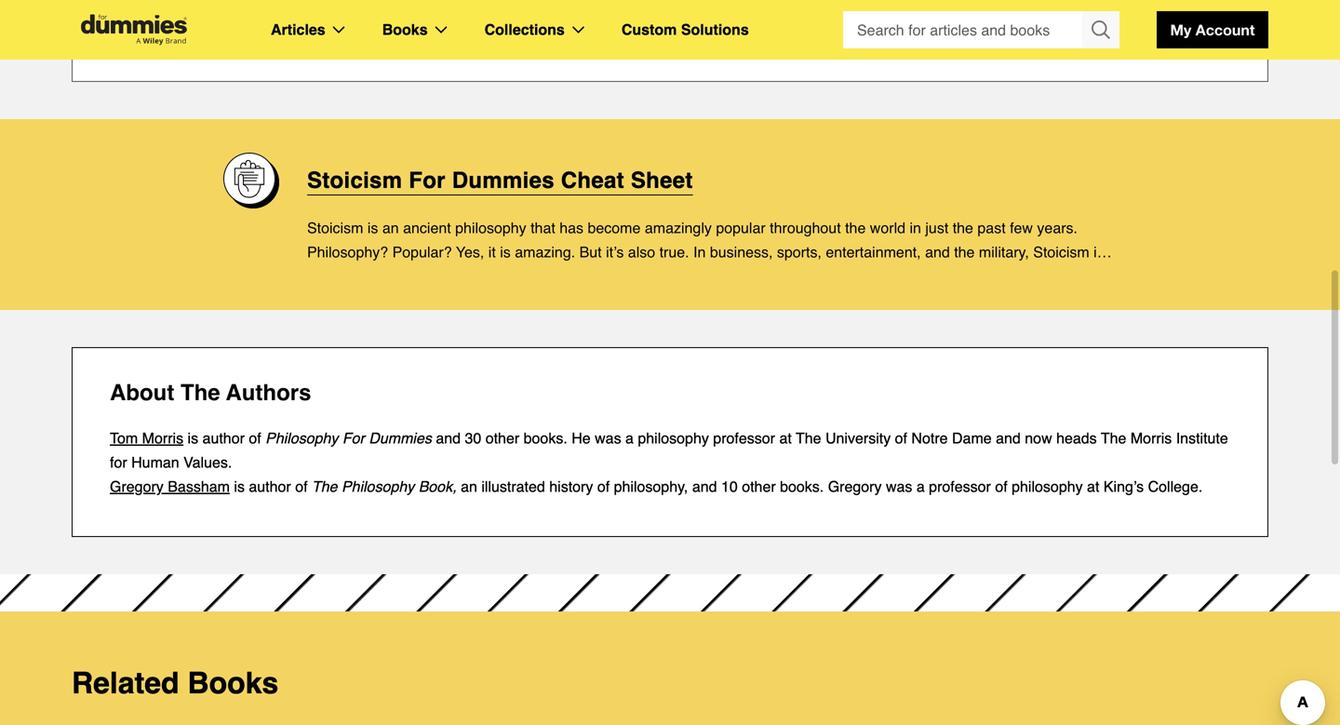 Task type: describe. For each thing, give the bounding box(es) containing it.
it right where in the top right of the page
[[1107, 268, 1115, 285]]

and 30 other books. he was a philosophy professor at the university of notre dame and now heads the morris institute for human values.
[[110, 430, 1228, 471]]

my account
[[1170, 21, 1255, 39]]

this
[[482, 340, 505, 357]]

1 horizontal spatial books
[[382, 21, 428, 38]]

the left the university
[[796, 430, 821, 447]]

philosophy up yes,
[[455, 219, 526, 236]]

close this dialog image
[[1312, 649, 1331, 668]]

1 vertical spatial was
[[886, 478, 912, 495]]

the right the about
[[181, 380, 220, 406]]

a inside and 30 other books. he was a philosophy professor at the university of notre dame and now heads the morris institute for human values.
[[625, 430, 634, 447]]

1 vertical spatial philosophy
[[342, 478, 414, 495]]

book,
[[419, 478, 457, 495]]

many
[[788, 292, 824, 309]]

become
[[588, 219, 641, 236]]

collections
[[485, 21, 565, 38]]

cheat
[[561, 168, 624, 193]]

for inside the stoicism is an ancient philosophy that has become amazingly popular throughout the world in just the past few years. philosophy? popular? yes, it is amazing. but it's also true. in business, sports, entertainment, and the military, stoicism is stoicism got its start in athens, greece around the year 300 bce. this philosophy migrated to mighty rome where it flourished as a very popular and highly practical way of living. but like so many once-popular philosophies, it began to wane in its public influence. but throughout the centuries, and especially in times of turbulence and turmoil, it seems that people have rediscovered this ancient body of wisdom, one that's perfect for periods of disruptive change and uncertainty.
[[791, 340, 808, 357]]

articles
[[271, 21, 325, 38]]

account
[[1196, 21, 1255, 39]]

0 horizontal spatial philosophy
[[265, 430, 338, 447]]

the up entertainment,
[[845, 219, 866, 236]]

and down just
[[925, 243, 950, 261]]

the down true.
[[659, 268, 680, 285]]

especially
[[717, 316, 782, 333]]

0 vertical spatial for
[[409, 168, 446, 193]]

300
[[717, 268, 742, 285]]

show less button
[[110, 29, 205, 53]]

is right bassham
[[234, 478, 245, 495]]

history
[[549, 478, 593, 495]]

it right yes,
[[488, 243, 496, 261]]

1 vertical spatial books.
[[780, 478, 824, 495]]

institute
[[1176, 430, 1228, 447]]

and left 10
[[692, 478, 717, 495]]

1 vertical spatial professor
[[929, 478, 991, 495]]

around
[[608, 268, 655, 285]]

tom
[[110, 430, 138, 447]]

highly
[[523, 292, 562, 309]]

year
[[684, 268, 713, 285]]

0 vertical spatial that
[[531, 219, 555, 236]]

1 horizontal spatial that
[[1074, 316, 1098, 333]]

sports,
[[777, 243, 822, 261]]

open article categories image
[[333, 26, 345, 34]]

periods
[[813, 340, 861, 357]]

for inside and 30 other books. he was a philosophy professor at the university of notre dame and now heads the morris institute for human values.
[[110, 454, 127, 471]]

an inside the stoicism is an ancient philosophy that has become amazingly popular throughout the world in just the past few years. philosophy? popular? yes, it is amazing. but it's also true. in business, sports, entertainment, and the military, stoicism is stoicism got its start in athens, greece around the year 300 bce. this philosophy migrated to mighty rome where it flourished as a very popular and highly practical way of living. but like so many once-popular philosophies, it began to wane in its public influence. but throughout the centuries, and especially in times of turbulence and turmoil, it seems that people have rediscovered this ancient body of wisdom, one that's perfect for periods of disruptive change and uncertainty.
[[382, 219, 399, 236]]

30
[[465, 430, 481, 447]]

0 horizontal spatial popular
[[440, 292, 490, 309]]

he
[[572, 430, 591, 447]]

1 horizontal spatial popular
[[716, 219, 766, 236]]

in
[[693, 243, 706, 261]]

wisdom,
[[614, 340, 669, 357]]

and left the 30
[[436, 430, 461, 447]]

times
[[802, 316, 838, 333]]

turbulence
[[858, 316, 928, 333]]

has
[[560, 219, 584, 236]]

so
[[768, 292, 784, 309]]

and down living.
[[688, 316, 713, 333]]

this
[[785, 268, 813, 285]]

1 horizontal spatial ancient
[[509, 340, 557, 357]]

my
[[1170, 21, 1192, 39]]

university
[[825, 430, 891, 447]]

yes,
[[456, 243, 484, 261]]

greece
[[555, 268, 604, 285]]

philosophy up the once-
[[817, 268, 888, 285]]

true.
[[659, 243, 689, 261]]

where
[[1063, 268, 1103, 285]]

the up mighty in the right top of the page
[[954, 243, 975, 261]]

it left seems
[[1014, 316, 1021, 333]]

perfect
[[741, 340, 787, 357]]

custom solutions link
[[622, 18, 749, 42]]

wane
[[307, 316, 343, 333]]

stoicism for dummies cheat sheet link
[[307, 166, 693, 195]]

world
[[870, 219, 906, 236]]

philosophy?
[[307, 243, 388, 261]]

logo image
[[72, 14, 196, 45]]

change
[[950, 340, 999, 357]]

0 horizontal spatial books
[[188, 666, 279, 701]]

custom solutions
[[622, 21, 749, 38]]

1 vertical spatial an
[[461, 478, 477, 495]]

was inside and 30 other books. he was a philosophy professor at the university of notre dame and now heads the morris institute for human values.
[[595, 430, 621, 447]]

in left times at the top right
[[786, 316, 798, 333]]

my account link
[[1157, 11, 1269, 48]]

start
[[453, 268, 482, 285]]

0 horizontal spatial ancient
[[403, 219, 451, 236]]

dame
[[952, 430, 992, 447]]

0 vertical spatial but
[[579, 243, 602, 261]]

is up where in the top right of the page
[[1094, 243, 1104, 261]]

seems
[[1026, 316, 1069, 333]]

0 horizontal spatial throughout
[[519, 316, 590, 333]]

a inside the stoicism is an ancient philosophy that has become amazingly popular throughout the world in just the past few years. philosophy? popular? yes, it is amazing. but it's also true. in business, sports, entertainment, and the military, stoicism is stoicism got its start in athens, greece around the year 300 bce. this philosophy migrated to mighty rome where it flourished as a very popular and highly practical way of living. but like so many once-popular philosophies, it began to wane in its public influence. but throughout the centuries, and especially in times of turbulence and turmoil, it seems that people have rediscovered this ancient body of wisdom, one that's perfect for periods of disruptive change and uncertainty.
[[396, 292, 404, 309]]

now
[[1025, 430, 1052, 447]]

show
[[111, 32, 150, 49]]

living.
[[673, 292, 711, 309]]

as
[[376, 292, 392, 309]]

values.
[[183, 454, 232, 471]]

gregory bassham is author of the philosophy book, an illustrated history of philosophy, and 10 other books. gregory was a professor of philosophy at king's college.
[[110, 478, 1203, 495]]

show less
[[111, 32, 189, 49]]

2 horizontal spatial popular
[[866, 292, 915, 309]]

2 gregory from the left
[[828, 478, 882, 495]]

professor inside and 30 other books. he was a philosophy professor at the university of notre dame and now heads the morris institute for human values.
[[713, 430, 775, 447]]

about
[[110, 380, 174, 406]]

got
[[409, 268, 430, 285]]

bce.
[[746, 268, 781, 285]]

about the authors
[[110, 380, 311, 406]]

military,
[[979, 243, 1029, 261]]

authors
[[226, 380, 311, 406]]

solutions
[[681, 21, 749, 38]]

related
[[72, 666, 179, 701]]

Search for articles and books text field
[[843, 11, 1084, 48]]

philosophy inside and 30 other books. he was a philosophy professor at the university of notre dame and now heads the morris institute for human values.
[[638, 430, 709, 447]]

stoicism is an ancient philosophy that has become amazingly popular throughout the world in just the past few years. philosophy? popular? yes, it is amazing. but it's also true. in business, sports, entertainment, and the military, stoicism is stoicism got its start in athens, greece around the year 300 bce. this philosophy migrated to mighty rome where it flourished as a very popular and highly practical way of living. but like so many once-popular philosophies, it began to wane in its public influence. but throughout the centuries, and especially in times of turbulence and turmoil, it seems that people have rediscovered this ancient body of wisdom, one that's perfect for periods of disruptive change and uncertainty.
[[307, 219, 1115, 357]]

the down "practical"
[[594, 316, 615, 333]]

in down flourished
[[347, 316, 358, 333]]

turmoil,
[[961, 316, 1010, 333]]

rediscovered
[[392, 340, 478, 357]]

mighty
[[971, 268, 1015, 285]]

books. inside and 30 other books. he was a philosophy professor at the university of notre dame and now heads the morris institute for human values.
[[524, 430, 568, 447]]

the right heads
[[1101, 430, 1127, 447]]

amazingly
[[645, 219, 712, 236]]



Task type: locate. For each thing, give the bounding box(es) containing it.
human
[[131, 454, 179, 471]]

open collections list image
[[572, 26, 584, 34]]

in left just
[[910, 219, 921, 236]]

related books
[[72, 666, 279, 701]]

1 gregory from the left
[[110, 478, 164, 495]]

books
[[382, 21, 428, 38], [188, 666, 279, 701]]

0 vertical spatial throughout
[[770, 219, 841, 236]]

but up this
[[493, 316, 515, 333]]

0 vertical spatial books.
[[524, 430, 568, 447]]

1 vertical spatial a
[[625, 430, 634, 447]]

1 vertical spatial but
[[715, 292, 738, 309]]

1 horizontal spatial an
[[461, 478, 477, 495]]

0 horizontal spatial professor
[[713, 430, 775, 447]]

entertainment,
[[826, 243, 921, 261]]

other right the 30
[[486, 430, 519, 447]]

like
[[742, 292, 764, 309]]

0 horizontal spatial author
[[202, 430, 245, 447]]

less
[[155, 32, 189, 49]]

years.
[[1037, 219, 1078, 236]]

ancient
[[403, 219, 451, 236], [509, 340, 557, 357]]

1 horizontal spatial for
[[791, 340, 808, 357]]

0 vertical spatial an
[[382, 219, 399, 236]]

it left began
[[1011, 292, 1018, 309]]

was down notre
[[886, 478, 912, 495]]

ancient up popular?
[[403, 219, 451, 236]]

athens,
[[501, 268, 551, 285]]

and
[[925, 243, 950, 261], [494, 292, 519, 309], [688, 316, 713, 333], [932, 316, 957, 333], [1003, 340, 1028, 357], [436, 430, 461, 447], [996, 430, 1021, 447], [692, 478, 717, 495]]

0 horizontal spatial gregory
[[110, 478, 164, 495]]

author
[[202, 430, 245, 447], [249, 478, 291, 495]]

0 horizontal spatial books.
[[524, 430, 568, 447]]

an up popular?
[[382, 219, 399, 236]]

1 horizontal spatial for
[[409, 168, 446, 193]]

0 vertical spatial ancient
[[403, 219, 451, 236]]

for
[[409, 168, 446, 193], [342, 430, 365, 447]]

also
[[628, 243, 655, 261]]

2 horizontal spatial a
[[917, 478, 925, 495]]

popular?
[[392, 243, 452, 261]]

king's
[[1104, 478, 1144, 495]]

flourished
[[307, 292, 372, 309]]

an right book,
[[461, 478, 477, 495]]

the right just
[[953, 219, 973, 236]]

0 horizontal spatial an
[[382, 219, 399, 236]]

1 vertical spatial at
[[1087, 478, 1100, 495]]

but down 300
[[715, 292, 738, 309]]

popular down 'start'
[[440, 292, 490, 309]]

group
[[843, 11, 1120, 48]]

its
[[434, 268, 449, 285], [363, 316, 377, 333]]

1 vertical spatial its
[[363, 316, 377, 333]]

other right 10
[[742, 478, 776, 495]]

philosophy
[[265, 430, 338, 447], [342, 478, 414, 495]]

ancient right this
[[509, 340, 557, 357]]

for down have at the top
[[342, 430, 365, 447]]

of inside and 30 other books. he was a philosophy professor at the university of notre dame and now heads the morris institute for human values.
[[895, 430, 907, 447]]

0 vertical spatial at
[[779, 430, 792, 447]]

college.
[[1148, 478, 1203, 495]]

0 horizontal spatial but
[[493, 316, 515, 333]]

0 vertical spatial a
[[396, 292, 404, 309]]

0 horizontal spatial morris
[[142, 430, 183, 447]]

1 horizontal spatial other
[[742, 478, 776, 495]]

past
[[978, 219, 1006, 236]]

1 vertical spatial for
[[110, 454, 127, 471]]

is up athens,
[[500, 243, 511, 261]]

in
[[910, 219, 921, 236], [486, 268, 497, 285], [347, 316, 358, 333], [786, 316, 798, 333]]

it
[[488, 243, 496, 261], [1107, 268, 1115, 285], [1011, 292, 1018, 309], [1014, 316, 1021, 333]]

professor up 10
[[713, 430, 775, 447]]

10
[[721, 478, 738, 495]]

tom morris link
[[110, 430, 183, 447]]

1 vertical spatial author
[[249, 478, 291, 495]]

the
[[845, 219, 866, 236], [953, 219, 973, 236], [954, 243, 975, 261], [659, 268, 680, 285], [594, 316, 615, 333]]

popular
[[716, 219, 766, 236], [440, 292, 490, 309], [866, 292, 915, 309]]

morris inside and 30 other books. he was a philosophy professor at the university of notre dame and now heads the morris institute for human values.
[[1131, 430, 1172, 447]]

philosophies,
[[920, 292, 1007, 309]]

for up popular?
[[409, 168, 446, 193]]

professor down the dame
[[929, 478, 991, 495]]

other inside and 30 other books. he was a philosophy professor at the university of notre dame and now heads the morris institute for human values.
[[486, 430, 519, 447]]

the down tom morris is author of philosophy for dummies
[[312, 478, 337, 495]]

but left it's
[[579, 243, 602, 261]]

illustrated
[[481, 478, 545, 495]]

notre
[[912, 430, 948, 447]]

0 vertical spatial its
[[434, 268, 449, 285]]

way
[[626, 292, 652, 309]]

rome
[[1019, 268, 1058, 285]]

for
[[791, 340, 808, 357], [110, 454, 127, 471]]

books. right 10
[[780, 478, 824, 495]]

philosophy down authors
[[265, 430, 338, 447]]

0 horizontal spatial was
[[595, 430, 621, 447]]

1 vertical spatial dummies
[[369, 430, 432, 447]]

dummies up yes,
[[452, 168, 555, 193]]

0 vertical spatial to
[[954, 268, 967, 285]]

author for tom morris
[[202, 430, 245, 447]]

popular up business,
[[716, 219, 766, 236]]

philosophy down now
[[1012, 478, 1083, 495]]

1 vertical spatial throughout
[[519, 316, 590, 333]]

a right he
[[625, 430, 634, 447]]

tom morris is author of philosophy for dummies
[[110, 430, 432, 447]]

for down 'tom'
[[110, 454, 127, 471]]

gregory down human
[[110, 478, 164, 495]]

very
[[408, 292, 436, 309]]

0 vertical spatial author
[[202, 430, 245, 447]]

1 horizontal spatial professor
[[929, 478, 991, 495]]

and down philosophies, on the right top of the page
[[932, 316, 957, 333]]

0 horizontal spatial at
[[779, 430, 792, 447]]

was right he
[[595, 430, 621, 447]]

for down times at the top right
[[791, 340, 808, 357]]

0 horizontal spatial for
[[110, 454, 127, 471]]

business,
[[710, 243, 773, 261]]

0 horizontal spatial for
[[342, 430, 365, 447]]

uncertainty.
[[1032, 340, 1108, 357]]

in right 'start'
[[486, 268, 497, 285]]

1 horizontal spatial books.
[[780, 478, 824, 495]]

sheet
[[631, 168, 693, 193]]

1 morris from the left
[[142, 430, 183, 447]]

0 vertical spatial was
[[595, 430, 621, 447]]

gregory
[[110, 478, 164, 495], [828, 478, 882, 495]]

a right as
[[396, 292, 404, 309]]

author down tom morris is author of philosophy for dummies
[[249, 478, 291, 495]]

0 vertical spatial professor
[[713, 430, 775, 447]]

throughout down highly on the left top of page
[[519, 316, 590, 333]]

2 horizontal spatial but
[[715, 292, 738, 309]]

2 vertical spatial but
[[493, 316, 515, 333]]

0 horizontal spatial to
[[954, 268, 967, 285]]

one
[[673, 340, 698, 357]]

1 vertical spatial books
[[188, 666, 279, 701]]

its up have at the top
[[363, 316, 377, 333]]

1 horizontal spatial gregory
[[828, 478, 882, 495]]

1 vertical spatial other
[[742, 478, 776, 495]]

0 horizontal spatial other
[[486, 430, 519, 447]]

0 horizontal spatial a
[[396, 292, 404, 309]]

1 horizontal spatial to
[[1068, 292, 1080, 309]]

1 vertical spatial to
[[1068, 292, 1080, 309]]

at left king's
[[1087, 478, 1100, 495]]

throughout up sports,
[[770, 219, 841, 236]]

a
[[396, 292, 404, 309], [625, 430, 634, 447], [917, 478, 925, 495]]

just
[[925, 219, 949, 236]]

1 horizontal spatial throughout
[[770, 219, 841, 236]]

that up amazing.
[[531, 219, 555, 236]]

its right got
[[434, 268, 449, 285]]

stoicism for dummies cheat sheet
[[307, 168, 693, 193]]

and down turmoil,
[[1003, 340, 1028, 357]]

to down where in the top right of the page
[[1068, 292, 1080, 309]]

centuries,
[[619, 316, 684, 333]]

few
[[1010, 219, 1033, 236]]

1 horizontal spatial but
[[579, 243, 602, 261]]

1 horizontal spatial author
[[249, 478, 291, 495]]

people
[[307, 340, 352, 357]]

body
[[561, 340, 594, 357]]

1 horizontal spatial was
[[886, 478, 912, 495]]

philosophy up gregory bassham is author of the philosophy book, an illustrated history of philosophy, and 10 other books. gregory was a professor of philosophy at king's college.
[[638, 430, 709, 447]]

is
[[368, 219, 378, 236], [500, 243, 511, 261], [1094, 243, 1104, 261], [188, 430, 198, 447], [234, 478, 245, 495]]

0 horizontal spatial that
[[531, 219, 555, 236]]

public
[[382, 316, 421, 333]]

philosophy left book,
[[342, 478, 414, 495]]

amazing.
[[515, 243, 575, 261]]

0 vertical spatial other
[[486, 430, 519, 447]]

2 vertical spatial a
[[917, 478, 925, 495]]

1 vertical spatial that
[[1074, 316, 1098, 333]]

at left the university
[[779, 430, 792, 447]]

0 vertical spatial for
[[791, 340, 808, 357]]

and left now
[[996, 430, 1021, 447]]

the
[[181, 380, 220, 406], [796, 430, 821, 447], [1101, 430, 1127, 447], [312, 478, 337, 495]]

0 vertical spatial philosophy
[[265, 430, 338, 447]]

once-
[[829, 292, 866, 309]]

1 horizontal spatial philosophy
[[342, 478, 414, 495]]

stoicism
[[307, 168, 402, 193], [307, 219, 363, 236], [1033, 243, 1090, 261], [349, 268, 405, 285]]

migrated
[[892, 268, 950, 285]]

that's
[[702, 340, 737, 357]]

1 vertical spatial ancient
[[509, 340, 557, 357]]

0 vertical spatial dummies
[[452, 168, 555, 193]]

1 horizontal spatial at
[[1087, 478, 1100, 495]]

a down notre
[[917, 478, 925, 495]]

morris
[[142, 430, 183, 447], [1131, 430, 1172, 447]]

bassham
[[168, 478, 230, 495]]

other
[[486, 430, 519, 447], [742, 478, 776, 495]]

author for gregory bassham
[[249, 478, 291, 495]]

have
[[356, 340, 388, 357]]

author up values.
[[202, 430, 245, 447]]

books. left he
[[524, 430, 568, 447]]

gregory bassham link
[[110, 478, 230, 495]]

1 horizontal spatial a
[[625, 430, 634, 447]]

dummies up book,
[[369, 430, 432, 447]]

0 horizontal spatial its
[[363, 316, 377, 333]]

is up philosophy?
[[368, 219, 378, 236]]

open book categories image
[[435, 26, 447, 34]]

is up values.
[[188, 430, 198, 447]]

to up philosophies, on the right top of the page
[[954, 268, 967, 285]]

popular up turbulence
[[866, 292, 915, 309]]

disruptive
[[882, 340, 946, 357]]

morris left institute
[[1131, 430, 1172, 447]]

heads
[[1056, 430, 1097, 447]]

custom
[[622, 21, 677, 38]]

at inside and 30 other books. he was a philosophy professor at the university of notre dame and now heads the morris institute for human values.
[[779, 430, 792, 447]]

that up uncertainty.
[[1074, 316, 1098, 333]]

began
[[1022, 292, 1064, 309]]

1 horizontal spatial dummies
[[452, 168, 555, 193]]

gregory down the university
[[828, 478, 882, 495]]

1 horizontal spatial morris
[[1131, 430, 1172, 447]]

1 horizontal spatial its
[[434, 268, 449, 285]]

and down athens,
[[494, 292, 519, 309]]

professor
[[713, 430, 775, 447], [929, 478, 991, 495]]

morris up human
[[142, 430, 183, 447]]

1 vertical spatial for
[[342, 430, 365, 447]]

philosophy,
[[614, 478, 688, 495]]

books.
[[524, 430, 568, 447], [780, 478, 824, 495]]

practical
[[566, 292, 622, 309]]

0 horizontal spatial dummies
[[369, 430, 432, 447]]

0 vertical spatial books
[[382, 21, 428, 38]]

2 morris from the left
[[1131, 430, 1172, 447]]

dummies inside "stoicism for dummies cheat sheet" link
[[452, 168, 555, 193]]



Task type: vqa. For each thing, say whether or not it's contained in the screenshot.
incredibly
no



